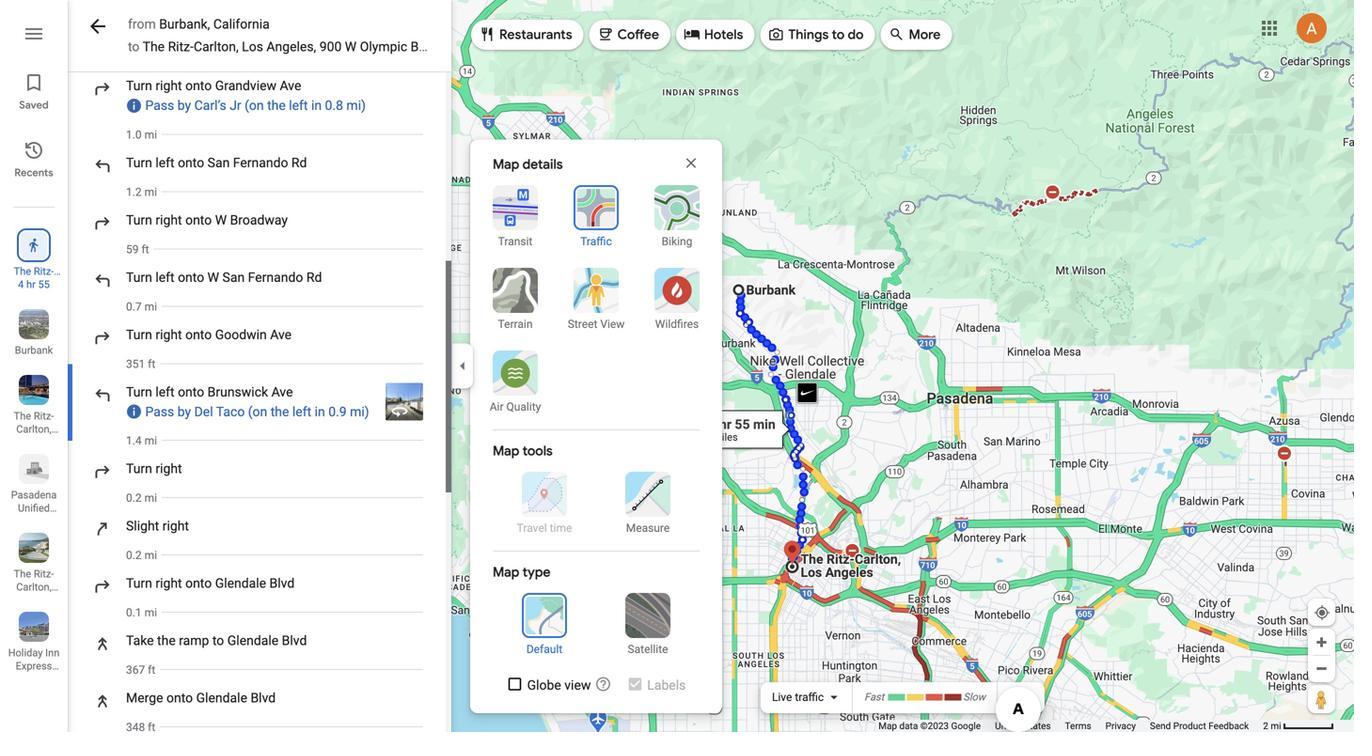 Task type: describe. For each thing, give the bounding box(es) containing it.
turn right onto w broadway
[[126, 212, 288, 228]]

the for the ritz- carlton, laguna niguel
[[14, 569, 31, 580]]

more
[[909, 26, 941, 43]]

information tooltip for pass by carl's jr (on the left in 0.8 mi)
[[126, 99, 142, 113]]

map data ©2023 google
[[879, 721, 981, 732]]

taco
[[216, 404, 245, 420]]

hotels
[[705, 26, 744, 43]]

4 hr 55
[[18, 279, 50, 291]]

biking
[[662, 235, 693, 248]]

left left 0.9
[[292, 404, 312, 420]]

carlton, for the ritz- carlton, laguna niguel
[[16, 582, 52, 594]]

right for slight right
[[162, 519, 189, 534]]

show street view coverage image
[[1309, 686, 1336, 714]]

street view button
[[563, 268, 630, 332]]

google
[[952, 721, 981, 732]]

the for brunswick
[[271, 404, 289, 420]]

1 horizontal spatial los
[[242, 39, 263, 55]]

carl's
[[194, 98, 226, 113]]

del
[[194, 404, 213, 420]]

fast
[[865, 692, 885, 704]]

measure button
[[607, 472, 690, 536]]

2 vertical spatial blvd
[[251, 691, 276, 707]]

district
[[17, 529, 50, 541]]

slow
[[964, 692, 986, 704]]

close image
[[683, 155, 700, 172]]

351
[[126, 358, 145, 371]]

turn for turn right onto goodwin ave
[[126, 327, 152, 343]]

air quality button
[[482, 351, 549, 415]]

express
[[16, 661, 52, 673]]

travel time
[[517, 522, 572, 535]]


[[768, 24, 785, 45]]

mi) for pass by del taco (on the left in 0.9 mi)
[[350, 404, 369, 420]]

san inside the holiday inn express mira mesa- san diego
[[11, 687, 28, 699]]

live traffic option
[[772, 691, 824, 705]]

mi up slight right
[[145, 492, 157, 505]]

mi right "1.0"
[[145, 128, 157, 141]]

turn left onto san fernando rd
[[126, 155, 307, 171]]

hr
[[26, 279, 36, 291]]

wildfires button
[[643, 268, 711, 332]]

map for map tools
[[493, 443, 520, 460]]

by for del
[[178, 404, 191, 420]]

Default radio
[[503, 594, 586, 658]]

turn left onto brunswick ave
[[126, 385, 293, 400]]

mi down slight right
[[145, 550, 157, 563]]

google maps element
[[0, 0, 1355, 733]]

0.9
[[329, 404, 347, 420]]

1.0 mi
[[126, 128, 157, 141]]

900
[[320, 39, 342, 55]]

59
[[126, 243, 139, 256]]

saved button
[[0, 64, 68, 117]]

from
[[128, 16, 156, 32]]

traffic
[[795, 691, 824, 705]]

turn right onto goodwin ave
[[126, 327, 292, 343]]

by for carl's
[[178, 98, 191, 113]]

turn for turn right onto glendale blvd
[[126, 576, 152, 592]]

 main content
[[68, 0, 577, 733]]

(on for jr
[[245, 98, 264, 113]]

satellite
[[628, 643, 668, 657]]

ritz- inside from burbank, california to the ritz-carlton, los angeles, 900 w olympic blvd, los angeles, ca 90015
[[168, 39, 194, 55]]

united states button
[[995, 721, 1051, 733]]

onto for glendale blvd
[[185, 576, 212, 592]]

jr
[[230, 98, 241, 113]]

map for map type
[[493, 564, 520, 581]]

send product feedback button
[[1150, 721, 1250, 733]]

wildfires
[[656, 318, 699, 331]]

type
[[523, 564, 551, 581]]

0.7 mi
[[126, 300, 157, 314]]

0.2 mi for slight
[[126, 550, 157, 563]]

coffee
[[618, 26, 659, 43]]

0 vertical spatial rd
[[292, 155, 307, 171]]

holiday
[[8, 648, 43, 659]]

send
[[1150, 721, 1172, 732]]

google account: apple lee  
(apple.applelee2001@gmail.com) image
[[1297, 13, 1327, 43]]

 list
[[0, 0, 68, 733]]

default
[[527, 643, 563, 657]]

right for turn right onto glendale blvd
[[156, 576, 182, 592]]

mi right 2
[[1271, 721, 1282, 732]]

 restaurants
[[479, 24, 573, 45]]

from burbank, california to the ritz-carlton, los angeles, 900 w olympic blvd, los angeles, ca 90015
[[128, 16, 577, 55]]

california
[[213, 16, 270, 32]]

holiday inn express mira mesa- san diego button
[[0, 605, 68, 699]]

ave for turn left onto brunswick ave
[[271, 385, 293, 400]]

carlton, inside from burbank, california to the ritz-carlton, los angeles, 900 w olympic blvd, los angeles, ca 90015
[[194, 39, 239, 55]]


[[87, 13, 109, 40]]

privacy
[[1106, 721, 1136, 732]]

collapse side panel image
[[453, 356, 473, 377]]

1 vertical spatial fernando
[[248, 270, 303, 285]]

map for map details
[[493, 156, 520, 173]]

w inside from burbank, california to the ritz-carlton, los angeles, 900 w olympic blvd, los angeles, ca 90015
[[345, 39, 357, 55]]

view
[[601, 318, 625, 331]]

turn left onto w san fernando rd
[[126, 270, 322, 285]]

pass by del taco (on the left in 0.9 mi)
[[145, 404, 369, 420]]

goodwin
[[215, 327, 267, 343]]

1 vertical spatial blvd
[[282, 634, 307, 649]]

biking button
[[643, 185, 711, 249]]

map type
[[493, 564, 551, 581]]

left for turn left onto brunswick ave
[[156, 385, 175, 400]]

w for san
[[208, 270, 219, 285]]

carlton, for the ritz- carlton, los angeles
[[16, 424, 52, 436]]

2 angeles, from the left
[[466, 39, 516, 55]]

laguna
[[17, 595, 51, 607]]

product
[[1174, 721, 1207, 732]]

1 vertical spatial rd
[[307, 270, 322, 285]]

the inside from burbank, california to the ritz-carlton, los angeles, 900 w olympic blvd, los angeles, ca 90015
[[143, 39, 165, 55]]

terrain button
[[482, 268, 549, 332]]

ritz- for the ritz- carlton, los angeles
[[34, 411, 54, 422]]

brunswick
[[208, 385, 268, 400]]

in for 0.8
[[311, 98, 322, 113]]

to inside  things to do
[[832, 26, 845, 43]]

transit
[[498, 235, 533, 248]]

traffic
[[581, 235, 612, 248]]

ca
[[519, 39, 537, 55]]

mi right 1.2
[[145, 186, 157, 199]]

transit button
[[482, 185, 549, 249]]

angeles
[[15, 450, 52, 462]]

2 mi
[[1264, 721, 1282, 732]]

feedback
[[1209, 721, 1250, 732]]

2 vertical spatial glendale
[[196, 691, 247, 707]]

measure
[[626, 522, 670, 535]]

turn right
[[126, 462, 182, 477]]

turn for turn right onto w broadway
[[126, 212, 152, 228]]

2 vertical spatial the
[[157, 634, 176, 649]]

slight right
[[126, 519, 189, 534]]

Satellite radio
[[607, 594, 690, 658]]

1 vertical spatial san
[[223, 270, 245, 285]]

0.8
[[325, 98, 343, 113]]

0 vertical spatial glendale
[[215, 576, 266, 592]]

(on for taco
[[248, 404, 267, 420]]

0.2 for slight right
[[126, 550, 142, 563]]



Task type: locate. For each thing, give the bounding box(es) containing it.
directions from burbank, california to the ritz-carlton, los angeles, 900 w olympic blvd, los angeles, ca 90015 region
[[68, 58, 452, 733]]

turn down 0.7 mi on the left top
[[126, 327, 152, 343]]

to left do
[[832, 26, 845, 43]]

1 angeles, from the left
[[267, 39, 316, 55]]

the
[[143, 39, 165, 55], [14, 411, 31, 422], [14, 569, 31, 580]]

1 vertical spatial the
[[14, 411, 31, 422]]

ave right goodwin
[[270, 327, 292, 343]]

1 vertical spatial carlton,
[[16, 424, 52, 436]]

right for turn right onto goodwin ave
[[156, 327, 182, 343]]

4 turn from the top
[[126, 270, 152, 285]]

right for turn right onto grandview ave
[[156, 78, 182, 94]]

0 vertical spatial pass
[[145, 98, 174, 113]]

merge
[[126, 691, 163, 707]]

los
[[242, 39, 263, 55], [442, 39, 463, 55], [25, 437, 42, 449]]

0.1
[[126, 607, 142, 620]]

ritz- inside the ritz- carlton, los angeles
[[34, 411, 54, 422]]

zoom in image
[[1315, 636, 1329, 650]]

0 horizontal spatial los
[[25, 437, 42, 449]]

ritz- up laguna on the bottom of the page
[[34, 569, 54, 580]]

2 vertical spatial w
[[208, 270, 219, 285]]

menu image
[[23, 23, 45, 45]]


[[684, 24, 701, 45]]

0 vertical spatial ritz-
[[168, 39, 194, 55]]

pasadena unified school district button
[[0, 447, 68, 541]]

2 0.2 mi from the top
[[126, 550, 157, 563]]

the ritz- carlton, los angeles button
[[0, 368, 68, 462]]

globe view
[[527, 678, 591, 694]]

ritz-
[[168, 39, 194, 55], [34, 411, 54, 422], [34, 569, 54, 580]]

 Show traffic  checkbox
[[1009, 691, 1035, 706]]

the ritz- carlton, los angeles
[[14, 411, 54, 462]]

ave for turn right onto goodwin ave
[[270, 327, 292, 343]]

travel time button
[[503, 472, 586, 536]]

Globe view checkbox
[[507, 676, 591, 695]]

ft for turn right onto w broadway
[[142, 243, 149, 256]]

w for broadway
[[215, 212, 227, 228]]

pass for right
[[145, 98, 174, 113]]

niguel
[[19, 608, 49, 620]]

right right slight
[[162, 519, 189, 534]]

to for from burbank, california to the ritz-carlton, los angeles, 900 w olympic blvd, los angeles, ca 90015
[[128, 39, 140, 55]]

3 turn from the top
[[126, 212, 152, 228]]

turn right onto glendale blvd
[[126, 576, 295, 592]]

2 horizontal spatial to
[[832, 26, 845, 43]]

onto down 'turn right onto w broadway'
[[178, 270, 204, 285]]

1 vertical spatial w
[[215, 212, 227, 228]]

turn up 0.1 mi at the left of the page
[[126, 576, 152, 592]]

map
[[493, 156, 520, 173], [493, 443, 520, 460], [493, 564, 520, 581], [879, 721, 897, 732]]

0 vertical spatial the
[[143, 39, 165, 55]]

turn
[[126, 78, 152, 94], [126, 155, 152, 171], [126, 212, 152, 228], [126, 270, 152, 285], [126, 327, 152, 343], [126, 385, 152, 400], [126, 462, 152, 477], [126, 576, 152, 592]]

take the ramp to glendale blvd
[[126, 634, 307, 649]]

burbank button
[[0, 302, 68, 360]]

(on right jr
[[245, 98, 264, 113]]

fernando
[[233, 155, 288, 171], [248, 270, 303, 285]]

rd
[[292, 155, 307, 171], [307, 270, 322, 285]]

map left details
[[493, 156, 520, 173]]

los down california
[[242, 39, 263, 55]]

0 vertical spatial w
[[345, 39, 357, 55]]

2 vertical spatial ft
[[148, 664, 155, 677]]

the ritz- carlton, laguna niguel button
[[0, 526, 68, 620]]

zoom out and see the world in 3d tooltip
[[595, 676, 612, 693]]

quality
[[507, 401, 541, 414]]

0 vertical spatial 0.2
[[126, 492, 142, 505]]

recents button
[[0, 132, 68, 184]]

1.2 mi
[[126, 186, 157, 199]]

0 vertical spatial blvd
[[270, 576, 295, 592]]

street view
[[568, 318, 625, 331]]

w right 900
[[345, 39, 357, 55]]

take
[[126, 634, 154, 649]]

turn down 1.4 mi
[[126, 462, 152, 477]]

footer
[[879, 721, 1264, 733]]

turn down 59 ft
[[126, 270, 152, 285]]

los up angeles
[[25, 437, 42, 449]]

1 vertical spatial ritz-
[[34, 411, 54, 422]]

1.4
[[126, 435, 142, 448]]

onto for san fernando rd
[[178, 155, 204, 171]]

1 vertical spatial 0.2 mi
[[126, 550, 157, 563]]

8 turn from the top
[[126, 576, 152, 592]]

time
[[550, 522, 572, 535]]

left up 1.4 mi
[[156, 385, 175, 400]]

send product feedback
[[1150, 721, 1250, 732]]

mi) right 0.8
[[347, 98, 366, 113]]

carlton, inside the ritz- carlton, los angeles
[[16, 424, 52, 436]]

show your location image
[[1314, 605, 1331, 622]]

details
[[523, 156, 563, 173]]

san down mira
[[11, 687, 28, 699]]

0 horizontal spatial to
[[128, 39, 140, 55]]

information tooltip
[[126, 99, 142, 113], [126, 405, 142, 419]]

7 turn from the top
[[126, 462, 152, 477]]

onto for goodwin ave
[[185, 327, 212, 343]]

2 vertical spatial carlton,
[[16, 582, 52, 594]]

0 vertical spatial information tooltip
[[126, 99, 142, 113]]

turn for turn right onto grandview ave
[[126, 78, 152, 94]]

things
[[789, 26, 829, 43]]

1 vertical spatial mi)
[[350, 404, 369, 420]]

©2023
[[921, 721, 949, 732]]

0 vertical spatial fernando
[[233, 155, 288, 171]]

san down carl's
[[208, 155, 230, 171]]

fernando up the broadway
[[233, 155, 288, 171]]

pasadena unified school district
[[11, 490, 57, 541]]

1 0.2 mi from the top
[[126, 492, 157, 505]]

Labels checkbox
[[627, 676, 686, 695]]


[[479, 24, 496, 45]]

ritz- for the ritz- carlton, laguna niguel
[[34, 569, 54, 580]]

carlton, up angeles
[[16, 424, 52, 436]]

1 horizontal spatial angeles,
[[466, 39, 516, 55]]

san
[[208, 155, 230, 171], [223, 270, 245, 285], [11, 687, 28, 699]]

2 information tooltip from the top
[[126, 405, 142, 419]]

mi right 1.4
[[145, 435, 157, 448]]

2 vertical spatial ritz-
[[34, 569, 54, 580]]

1.2
[[126, 186, 142, 199]]


[[597, 24, 614, 45]]

2 pass from the top
[[145, 404, 174, 420]]

left for turn left onto w san fernando rd
[[156, 270, 175, 285]]

1 vertical spatial (on
[[248, 404, 267, 420]]

carlton, up laguna on the bottom of the page
[[16, 582, 52, 594]]

terrain
[[498, 318, 533, 331]]

1 vertical spatial glendale
[[227, 634, 279, 649]]

1 0.2 from the top
[[126, 492, 142, 505]]

the right the taco at the bottom of page
[[271, 404, 289, 420]]

right up 1.0 mi
[[156, 78, 182, 94]]

onto for w san fernando rd
[[178, 270, 204, 285]]

information tooltip up "1.0"
[[126, 99, 142, 113]]

footer containing map data ©2023 google
[[879, 721, 1264, 733]]

0 vertical spatial the
[[267, 98, 286, 113]]

0 vertical spatial (on
[[245, 98, 264, 113]]

mi right the 0.7
[[145, 300, 157, 314]]

2 horizontal spatial los
[[442, 39, 463, 55]]

2 vertical spatial san
[[11, 687, 28, 699]]

map left type
[[493, 564, 520, 581]]

carlton, down california
[[194, 39, 239, 55]]

by left del
[[178, 404, 191, 420]]

1 vertical spatial pass
[[145, 404, 174, 420]]

globe
[[527, 678, 561, 694]]

restaurants
[[500, 26, 573, 43]]

onto right merge at the left bottom of the page
[[167, 691, 193, 707]]

1 vertical spatial ave
[[270, 327, 292, 343]]

zoom out image
[[1315, 662, 1329, 676]]

left left 0.8
[[289, 98, 308, 113]]

right down 0.7 mi on the left top
[[156, 327, 182, 343]]

inn
[[45, 648, 60, 659]]

right down 1.4 mi
[[156, 462, 182, 477]]

los right blvd,
[[442, 39, 463, 55]]

0 horizontal spatial angeles,
[[267, 39, 316, 55]]

2 0.2 from the top
[[126, 550, 142, 563]]

the for the ritz- carlton, los angeles
[[14, 411, 31, 422]]

angeles, left 900
[[267, 39, 316, 55]]

right down 1.2 mi
[[156, 212, 182, 228]]

to inside from burbank, california to the ritz-carlton, los angeles, 900 w olympic blvd, los angeles, ca 90015
[[128, 39, 140, 55]]

to right ramp
[[212, 634, 224, 649]]

diego
[[31, 687, 57, 699]]

fernando down the broadway
[[248, 270, 303, 285]]

the right take
[[157, 634, 176, 649]]

to for take the ramp to glendale blvd
[[212, 634, 224, 649]]

the down grandview
[[267, 98, 286, 113]]

pass for left
[[145, 404, 174, 420]]

right
[[156, 78, 182, 94], [156, 212, 182, 228], [156, 327, 182, 343], [156, 462, 182, 477], [162, 519, 189, 534], [156, 576, 182, 592]]

information tooltip for pass by del taco (on the left in 0.9 mi)
[[126, 405, 142, 419]]

2 by from the top
[[178, 404, 191, 420]]

0.2 for turn right
[[126, 492, 142, 505]]

1 horizontal spatial to
[[212, 634, 224, 649]]

mi) right 0.9
[[350, 404, 369, 420]]

ritz- up angeles
[[34, 411, 54, 422]]

1 vertical spatial by
[[178, 404, 191, 420]]

pass by carl's jr (on the left in 0.8 mi)
[[145, 98, 366, 113]]

map left tools on the left bottom of the page
[[493, 443, 520, 460]]

angeles, left ca
[[466, 39, 516, 55]]

map left data
[[879, 721, 897, 732]]

map details
[[493, 156, 563, 173]]

0.2 up slight
[[126, 492, 142, 505]]

right for turn right onto w broadway
[[156, 212, 182, 228]]

55
[[38, 279, 50, 291]]

information tooltip up 1.4
[[126, 405, 142, 419]]

right up 0.1 mi at the left of the page
[[156, 576, 182, 592]]

onto for brunswick ave
[[178, 385, 204, 400]]

0.2 mi for turn
[[126, 492, 157, 505]]

in left 0.9
[[315, 404, 325, 420]]

labels
[[648, 678, 686, 694]]

to inside region
[[212, 634, 224, 649]]

glendale down take the ramp to glendale blvd
[[196, 691, 247, 707]]

ave up pass by del taco (on the left in 0.9 mi)
[[271, 385, 293, 400]]

the inside the ritz- carlton, laguna niguel
[[14, 569, 31, 580]]

1 turn from the top
[[126, 78, 152, 94]]

left down 1.0 mi
[[156, 155, 175, 171]]

ave up pass by carl's jr (on the left in 0.8 mi)
[[280, 78, 301, 94]]

ft right 59
[[142, 243, 149, 256]]

do
[[848, 26, 864, 43]]

0.2 down slight
[[126, 550, 142, 563]]

mi) for pass by carl's jr (on the left in 0.8 mi)
[[347, 98, 366, 113]]

mesa-
[[31, 674, 60, 686]]

 things to do
[[768, 24, 864, 45]]

onto up del
[[178, 385, 204, 400]]

0 vertical spatial in
[[311, 98, 322, 113]]

onto for w broadway
[[185, 212, 212, 228]]

the up laguna on the bottom of the page
[[14, 569, 31, 580]]

1 vertical spatial the
[[271, 404, 289, 420]]

0 vertical spatial mi)
[[347, 98, 366, 113]]

the for grandview
[[267, 98, 286, 113]]

left for turn left onto san fernando rd
[[156, 155, 175, 171]]

0 vertical spatial ft
[[142, 243, 149, 256]]

onto down turn left onto san fernando rd
[[185, 212, 212, 228]]

the ritz- carlton, laguna niguel
[[14, 569, 54, 620]]

(on right the taco at the bottom of page
[[248, 404, 267, 420]]

turn down 1.0 mi
[[126, 155, 152, 171]]

left up 0.7 mi on the left top
[[156, 270, 175, 285]]

 coffee
[[597, 24, 659, 45]]


[[889, 24, 906, 45]]

ritz- down burbank,
[[168, 39, 194, 55]]

1 by from the top
[[178, 98, 191, 113]]

map for map data ©2023 google
[[879, 721, 897, 732]]

view
[[565, 678, 591, 694]]

turn for turn left onto san fernando rd
[[126, 155, 152, 171]]

turn down 1.2 mi
[[126, 212, 152, 228]]

367
[[126, 664, 145, 677]]

air quality
[[490, 401, 541, 414]]

turn up 1.0 mi
[[126, 78, 152, 94]]

mira
[[8, 674, 29, 686]]

2 turn from the top
[[126, 155, 152, 171]]

 button
[[87, 13, 109, 40]]

in for 0.9
[[315, 404, 325, 420]]

in left 0.8
[[311, 98, 322, 113]]

onto up carl's
[[185, 78, 212, 94]]

6 turn from the top
[[126, 385, 152, 400]]

0.2 mi down slight
[[126, 550, 157, 563]]

ritz- inside the ritz- carlton, laguna niguel
[[34, 569, 54, 580]]

onto up 'turn right onto w broadway'
[[178, 155, 204, 171]]

turn down 351 ft
[[126, 385, 152, 400]]

san up goodwin
[[223, 270, 245, 285]]

by left carl's
[[178, 98, 191, 113]]

turn for turn left onto brunswick ave
[[126, 385, 152, 400]]

1 information tooltip from the top
[[126, 99, 142, 113]]

2 vertical spatial the
[[14, 569, 31, 580]]

351 ft
[[126, 358, 155, 371]]

glendale right ramp
[[227, 634, 279, 649]]

1 vertical spatial ft
[[148, 358, 155, 371]]

0.2 mi up slight
[[126, 492, 157, 505]]

w left the broadway
[[215, 212, 227, 228]]

air
[[490, 401, 504, 414]]

the up angeles
[[14, 411, 31, 422]]

w up turn right onto goodwin ave
[[208, 270, 219, 285]]

mi
[[145, 128, 157, 141], [145, 186, 157, 199], [145, 300, 157, 314], [145, 435, 157, 448], [145, 492, 157, 505], [145, 550, 157, 563], [145, 607, 157, 620], [1271, 721, 1282, 732]]

0 vertical spatial 0.2 mi
[[126, 492, 157, 505]]

school
[[18, 516, 50, 528]]

onto up ramp
[[185, 576, 212, 592]]

to down from
[[128, 39, 140, 55]]

onto left goodwin
[[185, 327, 212, 343]]

right for turn right
[[156, 462, 182, 477]]

2
[[1264, 721, 1269, 732]]

0 vertical spatial carlton,
[[194, 39, 239, 55]]

0 vertical spatial by
[[178, 98, 191, 113]]

1 vertical spatial information tooltip
[[126, 405, 142, 419]]

privacy button
[[1106, 721, 1136, 733]]

burbank,
[[159, 16, 210, 32]]

turn right onto grandview ave
[[126, 78, 301, 94]]


[[25, 235, 42, 256]]

glendale up take the ramp to glendale blvd
[[215, 576, 266, 592]]

live traffic
[[772, 691, 824, 705]]

ft right '351'
[[148, 358, 155, 371]]

mi right 0.1
[[145, 607, 157, 620]]

turn for turn right
[[126, 462, 152, 477]]

2 vertical spatial ave
[[271, 385, 293, 400]]

0 vertical spatial ave
[[280, 78, 301, 94]]

carlton, inside the ritz- carlton, laguna niguel
[[16, 582, 52, 594]]

the inside the ritz- carlton, los angeles
[[14, 411, 31, 422]]

90015
[[540, 39, 577, 55]]

footer inside google maps element
[[879, 721, 1264, 733]]

live
[[772, 691, 793, 705]]

ave for turn right onto grandview ave
[[280, 78, 301, 94]]

los inside the ritz- carlton, los angeles
[[25, 437, 42, 449]]

0 vertical spatial san
[[208, 155, 230, 171]]

angeles,
[[267, 39, 316, 55], [466, 39, 516, 55]]

ft
[[142, 243, 149, 256], [148, 358, 155, 371], [148, 664, 155, 677]]

burbank
[[15, 345, 53, 357]]

turn for turn left onto w san fernando rd
[[126, 270, 152, 285]]

ft for turn right onto goodwin ave
[[148, 358, 155, 371]]

5 turn from the top
[[126, 327, 152, 343]]

1 pass from the top
[[145, 98, 174, 113]]

pass up 1.0 mi
[[145, 98, 174, 113]]

data
[[900, 721, 918, 732]]

pass up 1.4 mi
[[145, 404, 174, 420]]

the down from
[[143, 39, 165, 55]]

ft right 367
[[148, 664, 155, 677]]

onto for grandview ave
[[185, 78, 212, 94]]

grandview
[[215, 78, 277, 94]]

traffic button
[[563, 185, 630, 249]]

367 ft
[[126, 664, 155, 677]]

1 vertical spatial in
[[315, 404, 325, 420]]

1 vertical spatial 0.2
[[126, 550, 142, 563]]



Task type: vqa. For each thing, say whether or not it's contained in the screenshot.
Time
yes



